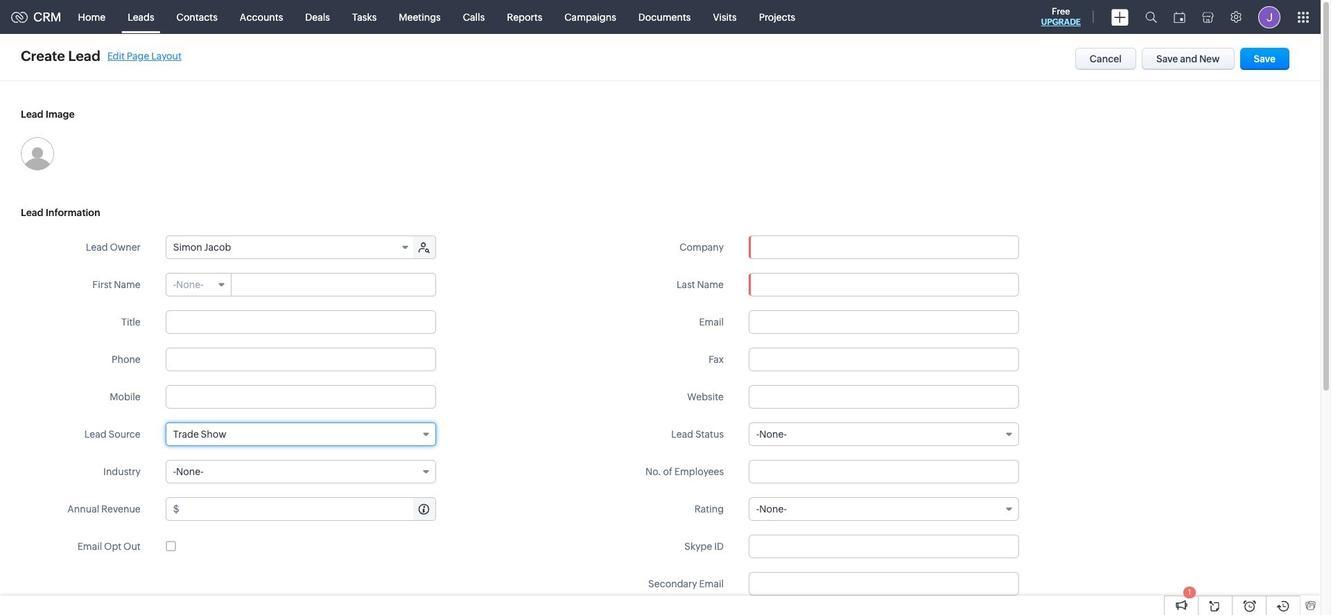Task type: describe. For each thing, give the bounding box(es) containing it.
search element
[[1137, 0, 1166, 34]]

profile image
[[1259, 6, 1281, 28]]

calendar image
[[1174, 11, 1186, 23]]



Task type: vqa. For each thing, say whether or not it's contained in the screenshot.
button
no



Task type: locate. For each thing, give the bounding box(es) containing it.
create menu element
[[1103, 0, 1137, 34]]

None field
[[166, 237, 415, 259], [750, 237, 1019, 259], [166, 274, 231, 296], [166, 423, 436, 447], [749, 423, 1020, 447], [166, 461, 436, 484], [749, 498, 1020, 522], [166, 237, 415, 259], [750, 237, 1019, 259], [166, 274, 231, 296], [166, 423, 436, 447], [749, 423, 1020, 447], [166, 461, 436, 484], [749, 498, 1020, 522]]

create menu image
[[1112, 9, 1129, 25]]

profile element
[[1250, 0, 1289, 34]]

None text field
[[749, 273, 1020, 297], [749, 311, 1020, 334], [166, 348, 436, 372], [749, 573, 1020, 596], [749, 273, 1020, 297], [749, 311, 1020, 334], [166, 348, 436, 372], [749, 573, 1020, 596]]

search image
[[1146, 11, 1158, 23]]

image image
[[21, 137, 54, 171]]

None text field
[[750, 237, 1019, 259], [232, 274, 435, 296], [166, 311, 436, 334], [749, 348, 1020, 372], [166, 386, 436, 409], [749, 386, 1020, 409], [749, 461, 1020, 484], [181, 499, 435, 521], [749, 535, 1020, 559], [750, 237, 1019, 259], [232, 274, 435, 296], [166, 311, 436, 334], [749, 348, 1020, 372], [166, 386, 436, 409], [749, 386, 1020, 409], [749, 461, 1020, 484], [181, 499, 435, 521], [749, 535, 1020, 559]]

logo image
[[11, 11, 28, 23]]



